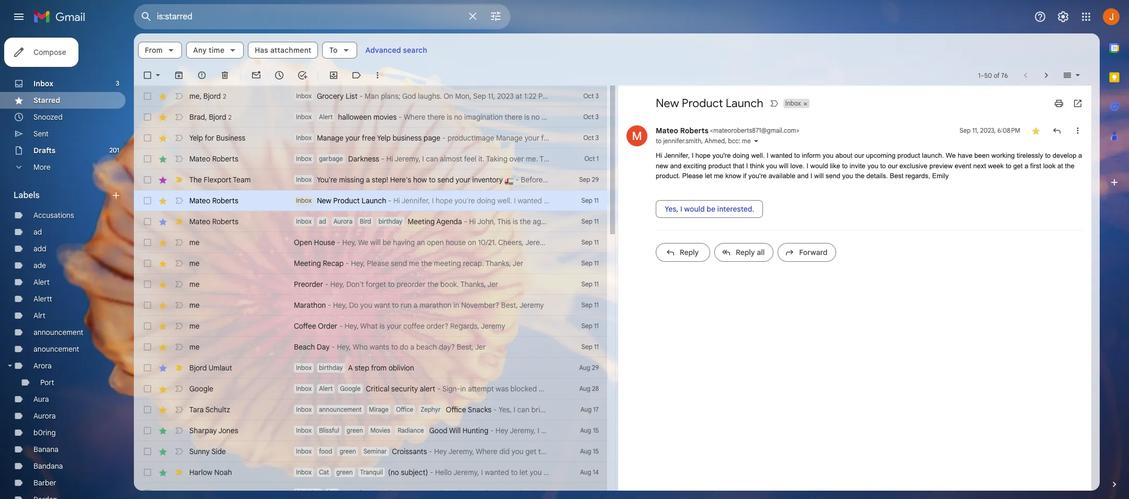 Task type: locate. For each thing, give the bounding box(es) containing it.
6 11 from the top
[[594, 301, 599, 309]]

2 aug 15 from the top
[[580, 448, 599, 456]]

3 11 from the top
[[594, 239, 599, 246]]

11 row from the top
[[134, 295, 607, 316]]

a
[[1079, 152, 1082, 160], [1025, 162, 1029, 170], [366, 175, 370, 185], [414, 301, 418, 310], [410, 343, 414, 352]]

6 sep 11 from the top
[[582, 301, 599, 309]]

jeremy right cheers,
[[525, 238, 550, 247]]

None checkbox
[[142, 112, 153, 122], [142, 154, 153, 164], [142, 175, 153, 185], [142, 196, 153, 206], [142, 217, 153, 227], [142, 279, 153, 290], [142, 321, 153, 332], [142, 426, 153, 436], [142, 112, 153, 122], [142, 154, 153, 164], [142, 175, 153, 185], [142, 196, 153, 206], [142, 217, 153, 227], [142, 279, 153, 290], [142, 321, 153, 332], [142, 426, 153, 436]]

0 vertical spatial aurora
[[334, 218, 353, 225]]

reply inside "link"
[[736, 248, 755, 257]]

would down inform
[[811, 162, 828, 170]]

drafts link
[[33, 146, 56, 155]]

been
[[975, 152, 990, 160]]

aura
[[33, 395, 49, 404]]

sep 11 for preorder - hey, don't forget to preorder the book. thanks, jer
[[582, 280, 599, 288]]

aug for critical security alert -
[[579, 385, 591, 393]]

sep for 6th row
[[582, 197, 593, 205]]

29 for a step from oblivion
[[592, 364, 599, 372]]

2 row from the top
[[134, 107, 607, 128]]

sep for ninth row from the top
[[582, 259, 593, 267]]

meeting up preorder in the left bottom of the page
[[294, 259, 321, 268]]

1 vertical spatial alert
[[33, 278, 50, 287]]

i right that
[[746, 162, 748, 170]]

aug 15 for good will hunting -
[[580, 427, 599, 435]]

1 vertical spatial mateo roberts
[[189, 196, 238, 206]]

2 vertical spatial bjord
[[189, 364, 207, 373]]

1 vertical spatial meeting
[[294, 259, 321, 268]]

1 left 50 on the top right of page
[[978, 71, 981, 79]]

all
[[757, 248, 765, 257]]

mirage
[[369, 406, 389, 414]]

any
[[193, 46, 207, 55]]

ad
[[319, 218, 326, 225], [33, 228, 42, 237]]

18 row from the top
[[134, 442, 607, 462]]

11 for beach day - hey, who wants to do a beach day? best, jer
[[594, 343, 599, 351]]

, left bcc:
[[725, 137, 727, 145]]

inbox button
[[783, 99, 802, 108]]

harlow noah
[[189, 468, 232, 478]]

1 vertical spatial be
[[383, 238, 391, 247]]

0 vertical spatial bjord
[[203, 91, 221, 101]]

green
[[347, 427, 363, 435], [340, 448, 356, 456], [336, 469, 353, 477]]

2 mateo roberts from the top
[[189, 196, 238, 206]]

4 row from the top
[[134, 149, 643, 169]]

9 row from the top
[[134, 253, 607, 274]]

hey,
[[342, 238, 357, 247], [351, 259, 365, 268], [330, 280, 345, 289], [333, 301, 347, 310], [345, 322, 359, 331], [337, 343, 351, 352]]

0 vertical spatial you're
[[713, 152, 731, 160]]

announcement inside labels navigation
[[33, 328, 83, 337]]

jer up november?
[[488, 280, 498, 289]]

roberts for inbox new product launch -
[[212, 196, 238, 206]]

of
[[994, 71, 1000, 79]]

yes, down product.
[[665, 204, 679, 214]]

develop
[[1053, 152, 1077, 160]]

be inside row
[[383, 238, 391, 247]]

mateo roberts
[[189, 154, 238, 164], [189, 196, 238, 206], [189, 217, 238, 227]]

sep 11 for marathon - hey, do you want to run a marathon in november? best, jeremy
[[582, 301, 599, 309]]

11 for coffee order - hey, what is your coffee order? regards, jeremy
[[594, 322, 599, 330]]

5 row from the top
[[134, 169, 607, 190]]

1 oct 3 from the top
[[584, 92, 599, 100]]

the left bread
[[456, 489, 467, 499]]

3 oct 3 from the top
[[584, 134, 599, 142]]

labels navigation
[[0, 33, 134, 500]]

be left having
[[383, 238, 391, 247]]

1 horizontal spatial ad
[[319, 218, 326, 225]]

ad up add
[[33, 228, 42, 237]]

clear search image
[[462, 6, 483, 27]]

mateo for darkness - hi jeremy, i can almost feel it. taking over me. the darkness. sincerely, mateo
[[189, 154, 210, 164]]

1 horizontal spatial aurora
[[334, 218, 353, 225]]

aug down cookies. on the bottom
[[580, 427, 591, 435]]

open house - hey, we will be having an open house on 10/21. cheers, jeremy
[[294, 238, 550, 247]]

we up preview
[[946, 152, 956, 160]]

1 vertical spatial you're
[[749, 172, 767, 180]]

i right well.
[[767, 152, 769, 160]]

sep for row containing the flexport team
[[579, 176, 590, 184]]

0 horizontal spatial 2
[[223, 92, 226, 100]]

aug for (no subject) -
[[580, 469, 591, 477]]

2 horizontal spatial jer
[[513, 259, 523, 268]]

office up will on the left bottom
[[446, 405, 466, 415]]

bjord for brad
[[209, 112, 226, 122]]

announcement
[[33, 328, 83, 337], [319, 406, 362, 414]]

delete image
[[220, 70, 230, 81]]

201
[[109, 146, 119, 154]]

None checkbox
[[142, 70, 153, 81], [142, 91, 153, 101], [142, 133, 153, 143], [142, 237, 153, 248], [142, 258, 153, 269], [142, 300, 153, 311], [142, 342, 153, 353], [142, 363, 153, 374], [142, 384, 153, 394], [142, 405, 153, 415], [142, 447, 153, 457], [142, 468, 153, 478], [142, 489, 153, 499], [142, 70, 153, 81], [142, 91, 153, 101], [142, 133, 153, 143], [142, 237, 153, 248], [142, 258, 153, 269], [142, 300, 153, 311], [142, 342, 153, 353], [142, 363, 153, 374], [142, 384, 153, 394], [142, 405, 153, 415], [142, 447, 153, 457], [142, 468, 153, 478], [142, 489, 153, 499]]

0 horizontal spatial please
[[367, 259, 389, 268]]

meeting for meeting agenda -
[[408, 217, 435, 227]]

1 horizontal spatial launch
[[726, 96, 764, 110]]

can left 'almost'
[[426, 154, 438, 164]]

0 horizontal spatial launch
[[362, 196, 386, 206]]

0 horizontal spatial birthday
[[319, 364, 343, 372]]

row down 'darkness'
[[134, 169, 607, 190]]

0 horizontal spatial will
[[370, 238, 381, 247]]

aug 14
[[580, 469, 599, 477]]

0 vertical spatial our
[[855, 152, 864, 160]]

inbox
[[33, 79, 53, 88], [296, 92, 312, 100], [786, 99, 801, 107], [296, 113, 312, 121], [296, 134, 312, 142], [296, 155, 312, 163], [296, 176, 312, 184], [296, 197, 312, 205], [296, 218, 312, 225], [296, 364, 312, 372], [296, 385, 312, 393], [296, 406, 312, 414], [296, 427, 312, 435], [296, 448, 312, 456], [296, 469, 312, 477]]

15 for good will hunting -
[[593, 427, 599, 435]]

17 row from the top
[[134, 421, 607, 442]]

new up 'jennifer.smith'
[[656, 96, 679, 110]]

product up let
[[709, 162, 731, 170]]

0 horizontal spatial meeting
[[294, 259, 321, 268]]

upcoming
[[866, 152, 896, 160]]

5 11 from the top
[[594, 280, 599, 288]]

1 sep 11 from the top
[[582, 197, 599, 205]]

taking
[[486, 154, 508, 164]]

0 horizontal spatial would
[[684, 204, 705, 214]]

i inside button
[[680, 204, 683, 214]]

jer down the regards,
[[475, 343, 486, 352]]

1 aug 15 from the top
[[580, 427, 599, 435]]

oct 3 for manage your free yelp business page
[[584, 134, 599, 142]]

row up the tranquil
[[134, 442, 607, 462]]

tab list
[[1100, 33, 1129, 462]]

row up critical
[[134, 358, 607, 379]]

good
[[429, 426, 448, 436]]

office down security at the bottom left of the page
[[396, 406, 414, 414]]

starred image
[[1031, 126, 1042, 136]]

None search field
[[134, 4, 511, 29]]

29 down the oct 1
[[592, 176, 599, 184]]

1 mateo roberts from the top
[[189, 154, 238, 164]]

11
[[594, 197, 599, 205], [594, 218, 599, 225], [594, 239, 599, 246], [594, 259, 599, 267], [594, 280, 599, 288], [594, 301, 599, 309], [594, 322, 599, 330], [594, 343, 599, 351]]

0 vertical spatial mateo roberts
[[189, 154, 238, 164]]

1 horizontal spatial birthday
[[379, 218, 403, 225]]

announcement inside row
[[319, 406, 362, 414]]

0 horizontal spatial best,
[[457, 343, 474, 352]]

thanks, down 10/21.
[[486, 259, 511, 268]]

is
[[380, 322, 385, 331]]

seminar
[[364, 448, 387, 456]]

0 horizontal spatial 1
[[597, 155, 599, 163]]

aug 15 down 'aug 17'
[[580, 427, 599, 435]]

3 mateo roberts from the top
[[189, 217, 238, 227]]

show details image
[[753, 138, 759, 144]]

we inside row
[[358, 238, 369, 247]]

0 horizontal spatial your
[[345, 133, 360, 143]]

hey, up don't
[[351, 259, 365, 268]]

sep inside sep 11, 2023, 6:08 pm cell
[[960, 127, 971, 134]]

12 row from the top
[[134, 316, 607, 337]]

4 sep 11 from the top
[[582, 259, 599, 267]]

0 horizontal spatial hi
[[369, 489, 376, 499]]

1 vertical spatial announcement
[[319, 406, 362, 414]]

alert up alertt
[[33, 278, 50, 287]]

will up available
[[779, 162, 789, 170]]

0 vertical spatial best,
[[501, 301, 518, 310]]

about
[[836, 152, 853, 160]]

0 horizontal spatial ad
[[33, 228, 42, 237]]

yes, inside row
[[499, 405, 512, 415]]

0 horizontal spatial our
[[855, 152, 864, 160]]

barb,
[[377, 489, 395, 499]]

aug 15 up aug 14 at the bottom right
[[580, 448, 599, 456]]

to button
[[322, 42, 357, 59]]

7 sep 11 from the top
[[582, 322, 599, 330]]

order
[[318, 322, 337, 331]]

5 sep 11 from the top
[[582, 280, 599, 288]]

1 horizontal spatial best,
[[501, 301, 518, 310]]

19 row from the top
[[134, 462, 607, 483]]

28
[[592, 385, 599, 393]]

sep 11 for meeting recap - hey, please send me the meeting recap. thanks, jer
[[582, 259, 599, 267]]

row
[[134, 86, 607, 107], [134, 107, 607, 128], [134, 128, 607, 149], [134, 149, 643, 169], [134, 169, 607, 190], [134, 190, 607, 211], [134, 211, 607, 232], [134, 232, 607, 253], [134, 253, 607, 274], [134, 274, 607, 295], [134, 295, 607, 316], [134, 316, 607, 337], [134, 337, 607, 358], [134, 358, 607, 379], [134, 379, 607, 400], [134, 400, 607, 421], [134, 421, 607, 442], [134, 442, 607, 462], [134, 462, 607, 483], [134, 483, 607, 500]]

2 vertical spatial mateo roberts
[[189, 217, 238, 227]]

1 horizontal spatial please
[[682, 172, 703, 180]]

to left get
[[1006, 162, 1012, 170]]

aug 12
[[580, 490, 599, 497]]

birthday right bird on the left
[[379, 218, 403, 225]]

11 for preorder - hey, don't forget to preorder the book. thanks, jer
[[594, 280, 599, 288]]

roberts for darkness - hi jeremy, i can almost feel it. taking over me. the darkness. sincerely, mateo
[[212, 154, 238, 164]]

1 inside row
[[597, 155, 599, 163]]

8 11 from the top
[[594, 343, 599, 351]]

20 row from the top
[[134, 483, 607, 500]]

will
[[449, 426, 461, 436]]

to right the forget
[[388, 280, 395, 289]]

2 vertical spatial will
[[370, 238, 381, 247]]

1 vertical spatial birthday
[[319, 364, 343, 372]]

step
[[355, 364, 369, 373]]

0 vertical spatial we
[[946, 152, 956, 160]]

1 vertical spatial product
[[709, 162, 731, 170]]

we inside hi jennifer, i hope you're doing well. i wanted to inform you about our upcoming product launch. we have been working tirelessly to develop a new and exciting product that i think you will love. i would like to invite you to our exclusive preview event next week to get a first look at the product. please let me know if you're available and i will send you the details. best regards, emily
[[946, 152, 956, 160]]

would left interested.
[[684, 204, 705, 214]]

sep for 12th row
[[582, 322, 593, 330]]

meeting recap - hey, please send me the meeting recap. thanks, jer
[[294, 259, 523, 268]]

and down love. at the top of the page
[[798, 172, 809, 180]]

1 horizontal spatial announcement
[[319, 406, 362, 414]]

a right get
[[1025, 162, 1029, 170]]

sunny side
[[189, 447, 226, 457]]

you're down ahmed
[[713, 152, 731, 160]]

1 vertical spatial and
[[798, 172, 809, 180]]

1 vertical spatial best,
[[457, 343, 474, 352]]

2 11 from the top
[[594, 218, 599, 225]]

1 vertical spatial we
[[358, 238, 369, 247]]

google down a
[[340, 385, 361, 393]]

alert down grocery on the left top of the page
[[319, 113, 333, 121]]

4 11 from the top
[[594, 259, 599, 267]]

2 yelp from the left
[[377, 133, 391, 143]]

inbox link
[[33, 79, 53, 88]]

1 vertical spatial 29
[[592, 364, 599, 372]]

2 inside the brad , bjord 2
[[228, 113, 232, 121]]

0 vertical spatial will
[[779, 162, 789, 170]]

the left meeting
[[421, 259, 432, 268]]

row containing sunny side
[[134, 442, 607, 462]]

row down the tranquil
[[134, 483, 607, 500]]

yes,
[[665, 204, 679, 214], [499, 405, 512, 415]]

inbox inside labels navigation
[[33, 79, 53, 88]]

3 sep 11 from the top
[[582, 239, 599, 246]]

product up <
[[682, 96, 723, 110]]

you up the details.
[[868, 162, 879, 170]]

, left ahmed
[[702, 137, 703, 145]]

jeremy,
[[395, 154, 420, 164]]

movies
[[373, 112, 397, 122]]

, down me , bjord 2
[[205, 112, 207, 122]]

ade link
[[33, 261, 46, 270]]

step!
[[372, 175, 388, 185]]

yelp right "free"
[[377, 133, 391, 143]]

let
[[705, 172, 712, 180]]

cheers,
[[498, 238, 524, 247]]

fun bread - hi barb, can you send me the bread recipe? thanks, jeremy
[[327, 489, 568, 499]]

2 horizontal spatial hi
[[656, 152, 662, 160]]

7 row from the top
[[134, 211, 607, 232]]

Search mail text field
[[157, 12, 460, 22]]

add to tasks image
[[297, 70, 308, 81]]

2 15 from the top
[[593, 448, 599, 456]]

me
[[189, 91, 200, 101], [742, 137, 751, 145], [714, 172, 724, 180], [189, 238, 200, 247], [189, 259, 200, 268], [409, 259, 419, 268], [189, 280, 200, 289], [189, 301, 200, 310], [189, 322, 200, 331], [189, 343, 200, 352], [189, 489, 200, 499], [444, 489, 454, 499]]

aug up aug 14 at the bottom right
[[580, 448, 591, 456]]

blissful
[[319, 427, 339, 435]]

8 row from the top
[[134, 232, 607, 253]]

bread
[[469, 489, 489, 499]]

50
[[985, 71, 992, 79]]

15 row from the top
[[134, 379, 607, 400]]

1 29 from the top
[[592, 176, 599, 184]]

will inside row
[[370, 238, 381, 247]]

we down bird on the left
[[358, 238, 369, 247]]

flexport
[[204, 175, 231, 185]]

over
[[510, 154, 524, 164]]

0 horizontal spatial can
[[426, 154, 438, 164]]

1 horizontal spatial office
[[446, 405, 466, 415]]

14
[[593, 469, 599, 477]]

0 vertical spatial your
[[345, 133, 360, 143]]

1 15 from the top
[[593, 427, 599, 435]]

meeting up an
[[408, 217, 435, 227]]

1 vertical spatial please
[[367, 259, 389, 268]]

1 horizontal spatial meeting
[[408, 217, 435, 227]]

working
[[992, 152, 1015, 160]]

launch inside row
[[362, 196, 386, 206]]

hey, for hey, we will be having an open house on 10/21. cheers, jeremy
[[342, 238, 357, 247]]

reply all link
[[715, 243, 774, 262]]

0 vertical spatial product
[[898, 152, 920, 160]]

tara schultz
[[189, 405, 230, 415]]

0 vertical spatial birthday
[[379, 218, 403, 225]]

roberts for meeting agenda -
[[212, 217, 238, 227]]

1 horizontal spatial your
[[387, 322, 402, 331]]

to right "like"
[[842, 162, 848, 170]]

1 horizontal spatial jer
[[488, 280, 498, 289]]

banana link
[[33, 445, 58, 455]]

recap.
[[463, 259, 484, 268]]

oct for inbox grocery list -
[[584, 92, 594, 100]]

business
[[393, 133, 422, 143]]

advanced search
[[365, 46, 427, 55]]

ad link
[[33, 228, 42, 237]]

1 vertical spatial 1
[[597, 155, 599, 163]]

2 inside me , bjord 2
[[223, 92, 226, 100]]

to right how
[[429, 175, 436, 185]]

1 horizontal spatial be
[[707, 204, 716, 214]]

0 vertical spatial would
[[811, 162, 828, 170]]

row up step!
[[134, 149, 643, 169]]

row down the what
[[134, 337, 607, 358]]

office for office
[[396, 406, 414, 414]]

oct 3
[[584, 92, 599, 100], [584, 113, 599, 121], [584, 134, 599, 142]]

3 row from the top
[[134, 128, 607, 149]]

inbox inside inbox button
[[786, 99, 801, 107]]

do
[[349, 301, 358, 310]]

1 horizontal spatial product
[[898, 152, 920, 160]]

hey, left the what
[[345, 322, 359, 331]]

hey, for hey, who wants to do a beach day? best, jer
[[337, 343, 351, 352]]

1 vertical spatial new
[[317, 196, 332, 206]]

- right list
[[360, 92, 363, 101]]

0 vertical spatial ad
[[319, 218, 326, 225]]

bjord left the umlaut
[[189, 364, 207, 373]]

hi up new
[[656, 152, 662, 160]]

row up halloween movies - at the left of the page
[[134, 86, 607, 107]]

inbox inside inbox manage your free yelp business page -
[[296, 134, 312, 142]]

announcement up anouncement link
[[33, 328, 83, 337]]

open
[[427, 238, 444, 247]]

16 row from the top
[[134, 400, 607, 421]]

0 horizontal spatial yelp
[[189, 133, 203, 143]]

archive image
[[174, 70, 184, 81]]

1 vertical spatial can
[[517, 405, 530, 415]]

sep 11, 2023, 6:08 pm cell
[[960, 126, 1021, 136]]

mateo roberts for jeremy,
[[189, 154, 238, 164]]

sunny
[[189, 447, 210, 457]]

can
[[426, 154, 438, 164], [517, 405, 530, 415]]

alert down day
[[319, 385, 333, 393]]

0 vertical spatial oct 3
[[584, 92, 599, 100]]

1 horizontal spatial google
[[340, 385, 361, 393]]

halloween
[[338, 112, 372, 122]]

green left movies
[[347, 427, 363, 435]]

1 horizontal spatial will
[[779, 162, 789, 170]]

0 horizontal spatial product
[[709, 162, 731, 170]]

aug 15 for croissants -
[[580, 448, 599, 456]]

thanks, down recap. on the left of the page
[[461, 280, 486, 289]]

on
[[468, 238, 476, 247]]

aug left the "12"
[[580, 490, 592, 497]]

aug 17
[[581, 406, 599, 414]]

aug for croissants -
[[580, 448, 591, 456]]

launch down step!
[[362, 196, 386, 206]]

search mail image
[[137, 7, 156, 26]]

0 horizontal spatial product
[[333, 196, 360, 206]]

inform
[[802, 152, 821, 160]]

interested.
[[718, 204, 755, 214]]

1 vertical spatial 15
[[593, 448, 599, 456]]

- right order
[[339, 322, 343, 331]]

oct for darkness - hi jeremy, i can almost feel it. taking over me. the darkness. sincerely, mateo
[[585, 155, 595, 163]]

yes, i would be interested. button
[[656, 200, 763, 218]]

1 horizontal spatial and
[[798, 172, 809, 180]]

row containing tara schultz
[[134, 400, 607, 421]]

row up the forget
[[134, 253, 607, 274]]

row up bird on the left
[[134, 190, 607, 211]]

alrt link
[[33, 311, 45, 321]]

hey, for hey, please send me the meeting recap. thanks, jer
[[351, 259, 365, 268]]

0 horizontal spatial new
[[317, 196, 332, 206]]

sep for seventh row from the top of the new product launch 'main content'
[[582, 218, 593, 225]]

a left step!
[[366, 175, 370, 185]]

support image
[[1034, 10, 1047, 23]]

2 sep 11 from the top
[[582, 218, 599, 225]]

will down inform
[[815, 172, 824, 180]]

team
[[233, 175, 251, 185]]

0 vertical spatial alert
[[319, 113, 333, 121]]

oct 3 for grocery list
[[584, 92, 599, 100]]

for
[[205, 133, 214, 143]]

-
[[360, 92, 363, 101], [399, 112, 402, 122], [442, 133, 446, 143], [381, 154, 385, 164], [514, 175, 521, 185], [388, 196, 392, 206], [464, 217, 467, 227], [337, 238, 341, 247], [346, 259, 349, 268], [325, 280, 328, 289], [328, 301, 331, 310], [339, 322, 343, 331], [332, 343, 335, 352], [437, 384, 441, 394], [494, 405, 497, 415], [490, 426, 494, 436], [429, 447, 432, 457], [430, 468, 433, 478], [364, 489, 367, 499]]

me , bjord 2
[[189, 91, 226, 101]]

aug left 28
[[579, 385, 591, 393]]

1 vertical spatial product
[[333, 196, 360, 206]]

ad inside row
[[319, 218, 326, 225]]

a right run
[[414, 301, 418, 310]]

2 reply from the left
[[736, 248, 755, 257]]

- right croissants
[[429, 447, 432, 457]]

report spam image
[[197, 70, 207, 81]]

0 horizontal spatial aurora
[[33, 412, 56, 421]]

1 horizontal spatial we
[[946, 152, 956, 160]]

0 vertical spatial 2
[[223, 92, 226, 100]]

0 vertical spatial yes,
[[665, 204, 679, 214]]

🚛 image
[[505, 176, 514, 185]]

1 reply from the left
[[680, 248, 699, 257]]

i
[[692, 152, 694, 160], [767, 152, 769, 160], [422, 154, 424, 164], [746, 162, 748, 170], [807, 162, 809, 170], [811, 172, 813, 180], [680, 204, 683, 214], [514, 405, 516, 415]]

8 sep 11 from the top
[[582, 343, 599, 351]]

14 row from the top
[[134, 358, 607, 379]]

1 vertical spatial aurora
[[33, 412, 56, 421]]

0 vertical spatial and
[[670, 162, 682, 170]]

1 vertical spatial launch
[[362, 196, 386, 206]]

1 horizontal spatial new
[[656, 96, 679, 110]]

2 up business
[[228, 113, 232, 121]]

that
[[733, 162, 744, 170]]

hey, for hey, what is your coffee order? regards, jeremy
[[345, 322, 359, 331]]

tirelessly
[[1017, 152, 1044, 160]]

best, right day? at the left bottom
[[457, 343, 474, 352]]

1 vertical spatial your
[[456, 175, 471, 185]]

1 horizontal spatial would
[[811, 162, 828, 170]]

the left flexport
[[189, 175, 202, 185]]

you down 'invite'
[[843, 172, 853, 180]]

0 horizontal spatial reply
[[680, 248, 699, 257]]

thanks, right the recipe?
[[517, 489, 542, 499]]

to left 'jennifer.smith'
[[656, 137, 662, 145]]

exclusive
[[900, 162, 928, 170]]

will
[[779, 162, 789, 170], [815, 172, 824, 180], [370, 238, 381, 247]]

2 29 from the top
[[592, 364, 599, 372]]

aurora
[[334, 218, 353, 225], [33, 412, 56, 421]]

ad up house
[[319, 218, 326, 225]]

side
[[211, 447, 226, 457]]

row up mirage
[[134, 379, 607, 400]]

2 for brad
[[228, 113, 232, 121]]

please down exciting
[[682, 172, 703, 180]]

2 vertical spatial oct 3
[[584, 134, 599, 142]]

forget
[[366, 280, 386, 289]]

0 horizontal spatial yes,
[[499, 405, 512, 415]]

1 vertical spatial ad
[[33, 228, 42, 237]]

sep for 8th row from the bottom of the new product launch 'main content'
[[582, 343, 593, 351]]

7 11 from the top
[[594, 322, 599, 330]]

inbox inside 'inbox grocery list -'
[[296, 92, 312, 100]]

2 horizontal spatial your
[[456, 175, 471, 185]]

mateo
[[656, 126, 678, 135], [189, 154, 210, 164], [622, 154, 643, 164], [189, 196, 210, 206], [189, 217, 210, 227]]

who
[[353, 343, 368, 352]]

1 vertical spatial would
[[684, 204, 705, 214]]

send down "like"
[[826, 172, 841, 180]]

1 horizontal spatial the
[[540, 154, 552, 164]]

house
[[446, 238, 466, 247]]

product inside row
[[333, 196, 360, 206]]

please inside hi jennifer, i hope you're doing well. i wanted to inform you about our upcoming product launch. we have been working tirelessly to develop a new and exciting product that i think you will love. i would like to invite you to our exclusive preview event next week to get a first look at the product. please let me know if you're available and i will send you the details. best regards, emily
[[682, 172, 703, 180]]

hey, right house
[[342, 238, 357, 247]]

0 horizontal spatial office
[[396, 406, 414, 414]]



Task type: describe. For each thing, give the bounding box(es) containing it.
inbox new product launch -
[[296, 196, 393, 206]]

me inside hi jennifer, i hope you're doing well. i wanted to inform you about our upcoming product launch. we have been working tirelessly to develop a new and exciting product that i think you will love. i would like to invite you to our exclusive preview event next week to get a first look at the product. please let me know if you're available and i will send you the details. best regards, emily
[[714, 172, 724, 180]]

alert for critical
[[319, 385, 333, 393]]

- right preorder in the left bottom of the page
[[325, 280, 328, 289]]

almost
[[440, 154, 462, 164]]

aug 28
[[579, 385, 599, 393]]

noah
[[214, 468, 232, 478]]

ad inside labels navigation
[[33, 228, 42, 237]]

bread
[[342, 489, 362, 499]]

you right can
[[412, 489, 424, 499]]

snooze image
[[274, 70, 285, 81]]

- right agenda
[[464, 217, 467, 227]]

0 horizontal spatial and
[[670, 162, 682, 170]]

anouncement
[[33, 345, 79, 354]]

row containing sharpay jones
[[134, 421, 607, 442]]

radiance
[[398, 427, 424, 435]]

coffee
[[294, 322, 316, 331]]

1 horizontal spatial our
[[888, 162, 898, 170]]

to up love. at the top of the page
[[795, 152, 800, 160]]

aurora inside row
[[334, 218, 353, 225]]

day?
[[439, 343, 455, 352]]

product.
[[656, 172, 681, 180]]

the right at
[[1065, 162, 1075, 170]]

- right day
[[332, 343, 335, 352]]

business
[[216, 133, 246, 143]]

starred link
[[33, 96, 60, 105]]

- right movies in the top of the page
[[399, 112, 402, 122]]

1 horizontal spatial 1
[[978, 71, 981, 79]]

i right jeremy,
[[422, 154, 424, 164]]

send up 'preorder - hey, don't forget to preorder the book. thanks, jer'
[[391, 259, 407, 268]]

you down wanted
[[766, 162, 777, 170]]

can for bring
[[517, 405, 530, 415]]

from
[[145, 46, 163, 55]]

a right develop
[[1079, 152, 1082, 160]]

- right marathon
[[328, 301, 331, 310]]

alertt
[[33, 295, 52, 304]]

sep for 13th row from the bottom of the new product launch 'main content'
[[582, 239, 593, 246]]

15 for croissants -
[[593, 448, 599, 456]]

any time
[[193, 46, 225, 55]]

recap
[[323, 259, 344, 268]]

critical
[[366, 384, 389, 394]]

regards,
[[450, 322, 480, 331]]

the left book. at the left of the page
[[428, 280, 439, 289]]

1 50 of 76
[[978, 71, 1008, 79]]

row containing harlow noah
[[134, 462, 607, 483]]

2 for me
[[223, 92, 226, 100]]

labels image
[[352, 70, 362, 81]]

- right hunting
[[490, 426, 494, 436]]

fun
[[327, 490, 337, 497]]

sep for 11th row from the top
[[582, 301, 593, 309]]

mateo roberts cell
[[656, 126, 800, 135]]

hey, left don't
[[330, 280, 345, 289]]

to
[[329, 46, 338, 55]]

snoozed
[[33, 112, 63, 122]]

inbox inside inbox new product launch -
[[296, 197, 312, 205]]

labels heading
[[14, 190, 111, 201]]

gmail image
[[33, 6, 90, 27]]

security
[[391, 384, 418, 394]]

new inside row
[[317, 196, 332, 206]]

move to inbox image
[[329, 70, 339, 81]]

emily
[[932, 172, 949, 180]]

marathon
[[420, 301, 452, 310]]

0 vertical spatial thanks,
[[486, 259, 511, 268]]

aurora link
[[33, 412, 56, 421]]

older image
[[1042, 70, 1052, 81]]

13 row from the top
[[134, 337, 607, 358]]

- right house
[[337, 238, 341, 247]]

1 row from the top
[[134, 86, 607, 107]]

aug up aug 28
[[579, 364, 590, 372]]

day
[[317, 343, 330, 352]]

mateo roberts < mateoroberts871@gmail.com >
[[656, 126, 800, 135]]

schultz
[[205, 405, 230, 415]]

jones
[[218, 426, 238, 436]]

- right 'darkness'
[[381, 154, 385, 164]]

mateo for meeting agenda -
[[189, 217, 210, 227]]

can
[[397, 489, 410, 499]]

row containing google
[[134, 379, 607, 400]]

advanced search options image
[[485, 6, 506, 27]]

meeting
[[434, 259, 461, 268]]

bandana
[[33, 462, 63, 471]]

jeremy left aug 12
[[544, 489, 568, 499]]

1 horizontal spatial hi
[[386, 154, 393, 164]]

available
[[769, 172, 796, 180]]

office for office snacks - yes, i can bring some cookies.
[[446, 405, 466, 415]]

week
[[988, 162, 1004, 170]]

can for almost
[[426, 154, 438, 164]]

darkness.
[[554, 154, 586, 164]]

1 horizontal spatial you're
[[749, 172, 767, 180]]

aug left 17
[[581, 406, 592, 414]]

office snacks - yes, i can bring some cookies.
[[446, 405, 598, 415]]

meeting agenda -
[[408, 217, 469, 227]]

sharpay
[[189, 426, 217, 436]]

jennifer.smith
[[663, 137, 702, 145]]

1 vertical spatial jer
[[488, 280, 498, 289]]

inventory
[[472, 175, 503, 185]]

subject)
[[401, 468, 428, 478]]

i right love. at the top of the page
[[807, 162, 809, 170]]

sincerely,
[[588, 154, 620, 164]]

i left "bring"
[[514, 405, 516, 415]]

send down 'almost'
[[438, 175, 454, 185]]

time
[[209, 46, 225, 55]]

- down step!
[[388, 196, 392, 206]]

compose
[[33, 48, 66, 57]]

snacks
[[468, 405, 492, 415]]

beach
[[294, 343, 315, 352]]

you right do
[[360, 301, 372, 310]]

alert inside labels navigation
[[33, 278, 50, 287]]

send inside hi jennifer, i hope you're doing well. i wanted to inform you about our upcoming product launch. we have been working tirelessly to develop a new and exciting product that i think you will love. i would like to invite you to our exclusive preview event next week to get a first look at the product. please let me know if you're available and i will send you the details. best regards, emily
[[826, 172, 841, 180]]

list
[[346, 92, 358, 101]]

the down 'invite'
[[855, 172, 865, 180]]

1 horizontal spatial product
[[682, 96, 723, 110]]

alert for halloween
[[319, 113, 333, 121]]

to down upcoming
[[881, 162, 886, 170]]

invite
[[850, 162, 866, 170]]

you're missing a step! here's how to send your inventory
[[317, 175, 505, 185]]

row containing brad
[[134, 107, 607, 128]]

me.
[[526, 154, 538, 164]]

6 row from the top
[[134, 190, 607, 211]]

reply for reply
[[680, 248, 699, 257]]

you're
[[317, 175, 337, 185]]

inbox manage your free yelp business page -
[[296, 133, 448, 143]]

11 for meeting recap - hey, please send me the meeting recap. thanks, jer
[[594, 259, 599, 267]]

send down the subject)
[[426, 489, 442, 499]]

Starred checkbox
[[1031, 126, 1042, 136]]

2023,
[[981, 127, 996, 134]]

if
[[743, 172, 747, 180]]

jeremy down november?
[[481, 322, 505, 331]]

hope
[[696, 152, 711, 160]]

sep 11 for beach day - hey, who wants to do a beach day? best, jer
[[582, 343, 599, 351]]

a right do
[[410, 343, 414, 352]]

new product launch main content
[[134, 33, 1100, 500]]

mateo for inbox new product launch -
[[189, 196, 210, 206]]

- right 'bread'
[[364, 489, 367, 499]]

0 vertical spatial jer
[[513, 259, 523, 268]]

oct for inbox manage your free yelp business page -
[[584, 134, 594, 142]]

bjord for me
[[203, 91, 221, 101]]

cat
[[319, 469, 329, 477]]

search
[[403, 46, 427, 55]]

hi inside hi jennifer, i hope you're doing well. i wanted to inform you about our upcoming product launch. we have been working tirelessly to develop a new and exciting product that i think you will love. i would like to invite you to our exclusive preview event next week to get a first look at the product. please let me know if you're available and i will send you the details. best regards, emily
[[656, 152, 662, 160]]

to left do
[[391, 343, 398, 352]]

row containing yelp for business
[[134, 128, 607, 149]]

forward
[[799, 248, 828, 257]]

please inside row
[[367, 259, 389, 268]]

aug for good will hunting -
[[580, 427, 591, 435]]

0 horizontal spatial google
[[189, 384, 213, 394]]

to up look
[[1045, 152, 1051, 160]]

any time button
[[186, 42, 244, 59]]

has
[[255, 46, 268, 55]]

anouncement link
[[33, 345, 79, 354]]

green for (no subject) -
[[336, 469, 353, 477]]

sep 11 for coffee order - hey, what is your coffee order? regards, jeremy
[[582, 322, 599, 330]]

29 for you're missing a step! here's how to send your inventory
[[592, 176, 599, 184]]

know
[[726, 172, 741, 180]]

attachment
[[270, 46, 312, 55]]

toggle split pane mode image
[[1062, 70, 1073, 81]]

jeremy right november?
[[520, 301, 544, 310]]

1 vertical spatial thanks,
[[461, 280, 486, 289]]

announcement link
[[33, 328, 83, 337]]

aug for fun bread - hi barb, can you send me the bread recipe? thanks, jeremy
[[580, 490, 592, 497]]

settings image
[[1057, 10, 1070, 23]]

2 vertical spatial jer
[[475, 343, 486, 352]]

mateo roberts for launch
[[189, 196, 238, 206]]

0 vertical spatial new
[[656, 96, 679, 110]]

2 oct 3 from the top
[[584, 113, 599, 121]]

a step from oblivion
[[348, 364, 414, 373]]

alert link
[[33, 278, 50, 287]]

harlow
[[189, 468, 212, 478]]

banana
[[33, 445, 58, 455]]

to left run
[[392, 301, 399, 310]]

i down inform
[[811, 172, 813, 180]]

row containing bjord umlaut
[[134, 358, 607, 379]]

drafts
[[33, 146, 56, 155]]

tranquil
[[360, 469, 383, 477]]

- right page
[[442, 133, 446, 143]]

yes, inside button
[[665, 204, 679, 214]]

2 horizontal spatial will
[[815, 172, 824, 180]]

having
[[393, 238, 415, 247]]

11 for marathon - hey, do you want to run a marathon in november? best, jeremy
[[594, 301, 599, 309]]

1 11 from the top
[[594, 197, 599, 205]]

would inside button
[[684, 204, 705, 214]]

reply all
[[736, 248, 765, 257]]

compose button
[[4, 38, 79, 67]]

aurora inside labels navigation
[[33, 412, 56, 421]]

be inside yes, i would be interested. button
[[707, 204, 716, 214]]

3 inside labels navigation
[[116, 80, 119, 87]]

tara
[[189, 405, 204, 415]]

1 yelp from the left
[[189, 133, 203, 143]]

green for good will hunting -
[[347, 427, 363, 435]]

arora link
[[33, 361, 52, 371]]

reply link
[[656, 243, 710, 262]]

reply for reply all
[[736, 248, 755, 257]]

green for croissants -
[[340, 448, 356, 456]]

main menu image
[[13, 10, 25, 23]]

inbox grocery list -
[[296, 92, 365, 101]]

- down over
[[514, 175, 521, 185]]

- right the subject)
[[430, 468, 433, 478]]

2 vertical spatial thanks,
[[517, 489, 542, 499]]

row containing the flexport team
[[134, 169, 607, 190]]

you up "like"
[[823, 152, 834, 160]]

croissants -
[[392, 447, 434, 457]]

meeting for meeting recap - hey, please send me the meeting recap. thanks, jer
[[294, 259, 321, 268]]

i left hope
[[692, 152, 694, 160]]

would inside hi jennifer, i hope you're doing well. i wanted to inform you about our upcoming product launch. we have been working tirelessly to develop a new and exciting product that i think you will love. i would like to invite you to our exclusive preview event next week to get a first look at the product. please let me know if you're available and i will send you the details. best regards, emily
[[811, 162, 828, 170]]

11 for open house - hey, we will be having an open house on 10/21. cheers, jeremy
[[594, 239, 599, 246]]

sep 11 for open house - hey, we will be having an open house on 10/21. cheers, jeremy
[[582, 239, 599, 246]]

0 horizontal spatial the
[[189, 175, 202, 185]]

house
[[314, 238, 335, 247]]

- right recap
[[346, 259, 349, 268]]

11,
[[973, 127, 979, 134]]

10 row from the top
[[134, 274, 607, 295]]

next
[[974, 162, 986, 170]]

- right snacks
[[494, 405, 497, 415]]

more image
[[372, 70, 383, 81]]

halloween movies -
[[338, 112, 404, 122]]

bring
[[532, 405, 549, 415]]

garbage
[[319, 155, 343, 163]]

76
[[1002, 71, 1008, 79]]

- right alert
[[437, 384, 441, 394]]

sep for tenth row from the top
[[582, 280, 593, 288]]

hey, left do
[[333, 301, 347, 310]]

, down report spam 'icon'
[[200, 91, 202, 101]]



Task type: vqa. For each thing, say whether or not it's contained in the screenshot.
-
yes



